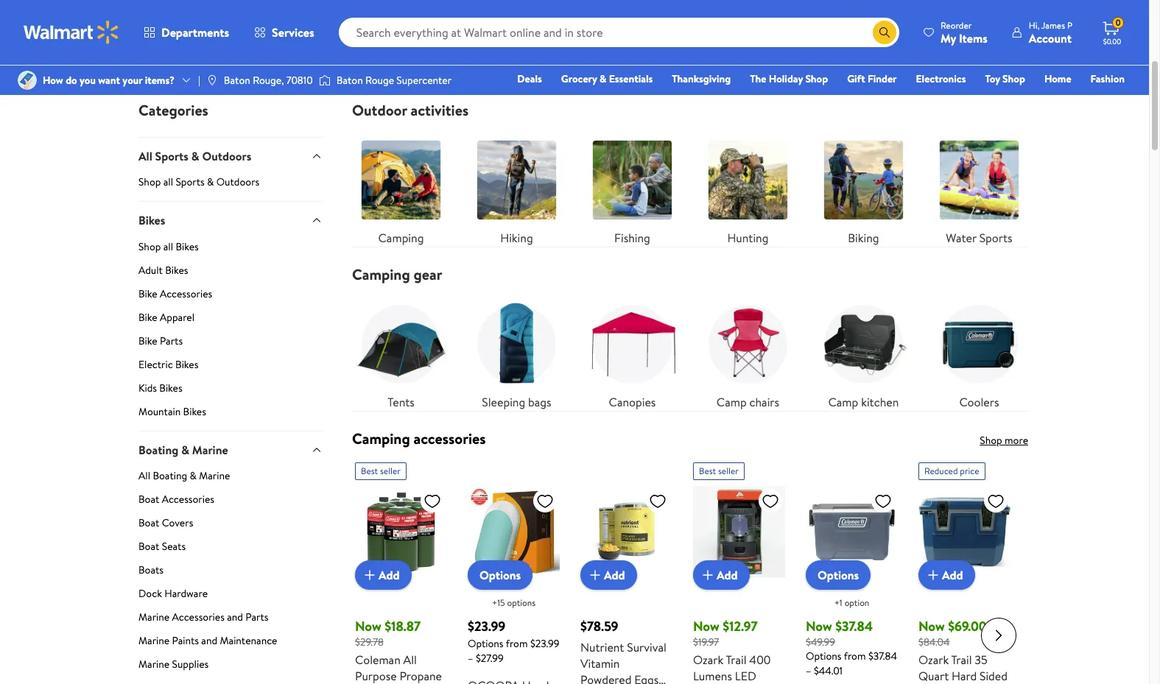 Task type: vqa. For each thing, say whether or not it's contained in the screenshot.
Boat Covers's "boat"
yes



Task type: locate. For each thing, give the bounding box(es) containing it.
0 vertical spatial $23.99
[[468, 617, 506, 636]]

0 horizontal spatial and
[[201, 634, 218, 648]]

toy shop link
[[979, 71, 1032, 87]]

add to favorites list, nutrient survival vitamin powdered eggs blend, freeze dried prepper supplies & emergency food supply, 33 essential nutrients, gluten free, shelf stable up to 25 years, one can, 70 egg equivalent image
[[649, 492, 667, 510]]

0 vertical spatial bike
[[139, 286, 157, 301]]

product group
[[355, 457, 447, 685], [468, 457, 560, 685], [581, 457, 673, 685], [693, 457, 786, 685], [806, 457, 898, 685], [919, 457, 1011, 685]]

1 product group from the left
[[355, 457, 447, 685]]

bikes
[[139, 212, 165, 229], [176, 239, 199, 254], [165, 263, 188, 277], [175, 357, 198, 372], [159, 381, 182, 395], [183, 404, 206, 419]]

from right $44.01
[[844, 649, 866, 664]]

0 horizontal spatial –
[[468, 651, 474, 666]]

2 product group from the left
[[468, 457, 560, 685]]

camp left kitchen
[[829, 394, 859, 410]]

best down 'camping accessories'
[[361, 465, 378, 477]]

 image
[[18, 71, 37, 90], [319, 73, 331, 88]]

shop for shop all sports & outdoors
[[139, 175, 161, 189]]

4 now from the left
[[919, 617, 945, 636]]

$37.84 down the +1 option
[[836, 617, 873, 636]]

5 product group from the left
[[806, 457, 898, 685]]

0 horizontal spatial  image
[[18, 71, 37, 90]]

shop more link
[[980, 433, 1029, 448]]

trail inside now $12.97 $19.97 ozark trail 400 lumens le
[[726, 652, 747, 669]]

outdoor activities
[[352, 100, 469, 120]]

0 horizontal spatial best
[[361, 465, 378, 477]]

0 vertical spatial list
[[343, 119, 1038, 247]]

bikes right 'electric'
[[175, 357, 198, 372]]

accessories
[[160, 286, 212, 301], [162, 492, 214, 507], [172, 610, 225, 625]]

2 baton from the left
[[337, 73, 363, 88]]

do
[[66, 73, 77, 88]]

1 vertical spatial accessories
[[162, 492, 214, 507]]

baton
[[224, 73, 250, 88], [337, 73, 363, 88]]

boat covers link
[[139, 516, 323, 536]]

1 add from the left
[[379, 567, 400, 583]]

add up $12.97
[[717, 567, 738, 583]]

marine inside dropdown button
[[192, 442, 228, 458]]

shop
[[806, 71, 828, 86], [1003, 71, 1026, 86], [139, 175, 161, 189], [139, 239, 161, 254], [980, 433, 1003, 448]]

best up ozark trail 400 lumens led electric camping lantern (3 d batteries not included) "image"
[[699, 465, 716, 477]]

holiday
[[769, 71, 803, 86]]

add button up $12.97
[[693, 561, 750, 590]]

2 vertical spatial sports
[[980, 230, 1013, 246]]

sports up "shop all sports & outdoors"
[[155, 148, 189, 164]]

2 list from the top
[[343, 284, 1038, 411]]

camping for camping
[[378, 230, 424, 246]]

1 horizontal spatial camp
[[829, 394, 859, 410]]

add button for 'nutrient survival vitamin powdered eggs blend, freeze dried prepper supplies & emergency food supply, 33 essential nutrients, gluten free, shelf stable up to 25 years, one can, 70 egg equivalent' image
[[581, 561, 637, 590]]

1 list from the top
[[343, 119, 1038, 247]]

1 horizontal spatial trail
[[952, 652, 972, 669]]

2 boat from the top
[[139, 516, 159, 531]]

my
[[941, 30, 957, 46]]

nutrient
[[581, 639, 625, 656]]

 image right the 70810
[[319, 73, 331, 88]]

product group containing $23.99
[[468, 457, 560, 685]]

1 vertical spatial bike
[[139, 310, 157, 325]]

2 trail from the left
[[952, 652, 972, 669]]

bike down adult
[[139, 286, 157, 301]]

0 vertical spatial all
[[163, 175, 173, 189]]

1 baton from the left
[[224, 73, 250, 88]]

camping inside camping link
[[378, 230, 424, 246]]

1 horizontal spatial –
[[806, 664, 812, 679]]

price
[[961, 465, 980, 477]]

3 add button from the left
[[693, 561, 750, 590]]

parts up maintenance
[[246, 610, 269, 625]]

add to cart image for 'nutrient survival vitamin powdered eggs blend, freeze dried prepper supplies & emergency food supply, 33 essential nutrients, gluten free, shelf stable up to 25 years, one can, 70 egg equivalent' image
[[587, 566, 604, 584]]

sports inside dropdown button
[[155, 148, 189, 164]]

1 now from the left
[[355, 617, 382, 636]]

1 boat from the top
[[139, 492, 159, 507]]

departments button
[[131, 15, 242, 50]]

dock
[[139, 587, 162, 601]]

reduced
[[925, 465, 958, 477]]

add button up the $69.00
[[919, 561, 975, 590]]

0 horizontal spatial options link
[[468, 561, 533, 590]]

1 add to cart image from the left
[[361, 566, 379, 584]]

1 vertical spatial list
[[343, 284, 1038, 411]]

all right "coleman"
[[404, 652, 417, 669]]

sports right the water
[[980, 230, 1013, 246]]

marine for supplies
[[139, 657, 170, 672]]

trail left 400 at the bottom right
[[726, 652, 747, 669]]

now inside now $12.97 $19.97 ozark trail 400 lumens le
[[693, 617, 720, 636]]

best seller for product group containing now $18.87
[[361, 465, 401, 477]]

&
[[600, 71, 607, 86], [191, 148, 199, 164], [207, 175, 214, 189], [181, 442, 189, 458], [190, 469, 197, 483]]

add for ozark trail 35 quart hard sided cooler with microban protection, stainless steel locking plate, blue image
[[943, 567, 964, 583]]

add button up $18.87
[[355, 561, 412, 590]]

1 horizontal spatial add to cart image
[[925, 566, 943, 584]]

accessories for marine
[[172, 610, 225, 625]]

ocoopa hand warmers rechargeable, 5200mah electric portable pocket heater, best gifts for women mens,raynauds, hunting, golf, camping image
[[468, 486, 560, 578]]

marine up all boating & marine link
[[192, 442, 228, 458]]

walmart image
[[24, 21, 119, 44]]

sleeping bags
[[482, 394, 552, 410]]

1 horizontal spatial parts
[[246, 610, 269, 625]]

2 vertical spatial accessories
[[172, 610, 225, 625]]

0 horizontal spatial trail
[[726, 652, 747, 669]]

+15
[[492, 597, 505, 609]]

add to cart image up $19.97
[[699, 566, 717, 584]]

coolers
[[960, 394, 1000, 410]]

0 horizontal spatial $23.99
[[468, 617, 506, 636]]

2 vertical spatial bike
[[139, 333, 157, 348]]

marine up marine supplies
[[139, 634, 170, 648]]

bikes up bike accessories
[[165, 263, 188, 277]]

all up boat accessories
[[139, 469, 150, 483]]

search icon image
[[879, 27, 891, 38]]

from right $27.99
[[506, 637, 528, 651]]

outdoors up shop all sports & outdoors link
[[202, 148, 252, 164]]

 image left how at left top
[[18, 71, 37, 90]]

options inside now $37.84 $49.99 options from $37.84 – $44.01
[[806, 649, 842, 664]]

options link up +1
[[806, 561, 871, 590]]

options link up +15 at the left bottom
[[468, 561, 533, 590]]

now inside now $18.87 $29.78 coleman all purpose propan
[[355, 617, 382, 636]]

$12.97
[[723, 617, 758, 636]]

$37.84
[[836, 617, 873, 636], [869, 649, 898, 664]]

boating up boat accessories
[[153, 469, 187, 483]]

2 seller from the left
[[719, 465, 739, 477]]

6 product group from the left
[[919, 457, 1011, 685]]

and right the paints
[[201, 634, 218, 648]]

ozark
[[693, 652, 724, 669], [919, 652, 949, 669]]

1 horizontal spatial ozark
[[919, 652, 949, 669]]

hard
[[952, 669, 977, 685]]

boats link
[[139, 563, 323, 584]]

camping left "gear"
[[352, 264, 410, 284]]

ozark inside now $69.00 $84.04 ozark trail 35 quart hard side
[[919, 652, 949, 669]]

2 camp from the left
[[829, 394, 859, 410]]

3 boat from the top
[[139, 539, 159, 554]]

1 best from the left
[[361, 465, 378, 477]]

list containing camping
[[343, 119, 1038, 247]]

bikes for adult bikes
[[165, 263, 188, 277]]

0 horizontal spatial ozark
[[693, 652, 724, 669]]

0 horizontal spatial baton
[[224, 73, 250, 88]]

1 seller from the left
[[380, 465, 401, 477]]

0 horizontal spatial camp
[[717, 394, 747, 410]]

bike inside bike accessories link
[[139, 286, 157, 301]]

purpose
[[355, 669, 397, 685]]

bikes right kids
[[159, 381, 182, 395]]

boat for boat seats
[[139, 539, 159, 554]]

baton left rouge,
[[224, 73, 250, 88]]

marine paints and maintenance link
[[139, 634, 323, 654]]

kids bikes link
[[139, 381, 323, 401]]

3 add from the left
[[717, 567, 738, 583]]

– left $44.01
[[806, 664, 812, 679]]

add button
[[355, 561, 412, 590], [581, 561, 637, 590], [693, 561, 750, 590], [919, 561, 975, 590]]

departments
[[161, 24, 229, 41]]

electric bikes link
[[139, 357, 323, 378]]

shop all bikes link
[[139, 239, 323, 260]]

hiking
[[501, 230, 533, 246]]

2 ozark from the left
[[919, 652, 949, 669]]

accessories for bike
[[160, 286, 212, 301]]

1 vertical spatial outdoors
[[216, 175, 260, 189]]

marine left 'supplies' at bottom left
[[139, 657, 170, 672]]

outdoors inside dropdown button
[[202, 148, 252, 164]]

1 add to cart image from the left
[[699, 566, 717, 584]]

1 bike from the top
[[139, 286, 157, 301]]

add to cart image up $29.78
[[361, 566, 379, 584]]

all down categories
[[139, 148, 152, 164]]

1 horizontal spatial seller
[[719, 465, 739, 477]]

ozark for $69.00
[[919, 652, 949, 669]]

shop all sports & outdoors link
[[139, 175, 323, 201]]

want
[[98, 73, 120, 88]]

camping down the tents
[[352, 429, 410, 449]]

1 vertical spatial all
[[163, 239, 173, 254]]

2 now from the left
[[693, 617, 720, 636]]

1 horizontal spatial and
[[227, 610, 243, 625]]

+1 option
[[835, 597, 870, 609]]

camp kitchen link
[[815, 295, 913, 411]]

product group containing now $37.84
[[806, 457, 898, 685]]

1 horizontal spatial  image
[[319, 73, 331, 88]]

your
[[123, 73, 142, 88]]

$23.99 down options
[[531, 637, 560, 651]]

bike up the bike parts
[[139, 310, 157, 325]]

add up $18.87
[[379, 567, 400, 583]]

0 vertical spatial parts
[[160, 333, 183, 348]]

2 vertical spatial boat
[[139, 539, 159, 554]]

0 horizontal spatial add to cart image
[[699, 566, 717, 584]]

3 bike from the top
[[139, 333, 157, 348]]

the holiday shop
[[750, 71, 828, 86]]

1 horizontal spatial baton
[[337, 73, 363, 88]]

add to cart image for now $12.97
[[699, 566, 717, 584]]

add button up $78.59
[[581, 561, 637, 590]]

camping up camping gear
[[378, 230, 424, 246]]

baton for baton rouge, 70810
[[224, 73, 250, 88]]

2 all from the top
[[163, 239, 173, 254]]

1 vertical spatial boat
[[139, 516, 159, 531]]

2 vertical spatial all
[[404, 652, 417, 669]]

bikes right mountain
[[183, 404, 206, 419]]

add up $78.59
[[604, 567, 625, 583]]

biking
[[848, 230, 880, 246]]

reorder
[[941, 19, 972, 31]]

all down all sports & outdoors
[[163, 175, 173, 189]]

1 vertical spatial $23.99
[[531, 637, 560, 651]]

ozark trail 400 lumens led electric camping lantern (3 d batteries not included) image
[[693, 486, 786, 578]]

powdered
[[581, 672, 632, 685]]

marine
[[192, 442, 228, 458], [199, 469, 230, 483], [139, 610, 170, 625], [139, 634, 170, 648], [139, 657, 170, 672]]

1 horizontal spatial best
[[699, 465, 716, 477]]

0 vertical spatial all
[[139, 148, 152, 164]]

shop left more
[[980, 433, 1003, 448]]

kids bikes
[[139, 381, 182, 395]]

trail inside now $69.00 $84.04 ozark trail 35 quart hard side
[[952, 652, 972, 669]]

seller up ozark trail 400 lumens led electric camping lantern (3 d batteries not included) "image"
[[719, 465, 739, 477]]

add up the $69.00
[[943, 567, 964, 583]]

bike up 'electric'
[[139, 333, 157, 348]]

bikes inside dropdown button
[[139, 212, 165, 229]]

canopies
[[609, 394, 656, 410]]

3 now from the left
[[806, 617, 833, 636]]

mountain bikes
[[139, 404, 206, 419]]

shop up adult
[[139, 239, 161, 254]]

0 horizontal spatial parts
[[160, 333, 183, 348]]

camping link
[[352, 131, 450, 247]]

& up all boating & marine
[[181, 442, 189, 458]]

1 horizontal spatial from
[[844, 649, 866, 664]]

2 add button from the left
[[581, 561, 637, 590]]

1 horizontal spatial options link
[[806, 561, 871, 590]]

1 vertical spatial all
[[139, 469, 150, 483]]

ozark down $19.97
[[693, 652, 724, 669]]

–
[[468, 651, 474, 666], [806, 664, 812, 679]]

toy shop
[[986, 71, 1026, 86]]

4 add from the left
[[943, 567, 964, 583]]

boating inside dropdown button
[[139, 442, 179, 458]]

best seller down 'camping accessories'
[[361, 465, 401, 477]]

debit
[[1037, 92, 1062, 107]]

1 all from the top
[[163, 175, 173, 189]]

add for coleman all purpose propane gas cylinder 16 oz, 4-pack image
[[379, 567, 400, 583]]

accessories down all boating & marine
[[162, 492, 214, 507]]

add to cart image
[[361, 566, 379, 584], [587, 566, 604, 584]]

grocery & essentials
[[561, 71, 653, 86]]

options down +15 at the left bottom
[[468, 637, 504, 651]]

nutrient survival vitamin powdered eggs blend, freeze dried prepper supplies & emergency food supply, 33 essential nutrients, gluten free, shelf stable up to 25 years, one can, 70 egg equivalent image
[[581, 486, 673, 578]]

$19.97
[[693, 635, 720, 650]]

1 camp from the left
[[717, 394, 747, 410]]

ozark inside now $12.97 $19.97 ozark trail 400 lumens le
[[693, 652, 724, 669]]

seller down 'camping accessories'
[[380, 465, 401, 477]]

marine supplies link
[[139, 657, 323, 678]]

1 horizontal spatial add to cart image
[[587, 566, 604, 584]]

now inside now $37.84 $49.99 options from $37.84 – $44.01
[[806, 617, 833, 636]]

list containing tents
[[343, 284, 1038, 411]]

shop down all sports & outdoors
[[139, 175, 161, 189]]

now inside now $69.00 $84.04 ozark trail 35 quart hard side
[[919, 617, 945, 636]]

baton left the rouge
[[337, 73, 363, 88]]

boat for boat covers
[[139, 516, 159, 531]]

0 horizontal spatial from
[[506, 637, 528, 651]]

p
[[1068, 19, 1073, 31]]

sleeping
[[482, 394, 526, 410]]

list
[[343, 119, 1038, 247], [343, 284, 1038, 411]]

4 add button from the left
[[919, 561, 975, 590]]

list for outdoor activities
[[343, 119, 1038, 247]]

bikes for mountain bikes
[[183, 404, 206, 419]]

services
[[272, 24, 314, 41]]

2 add to cart image from the left
[[587, 566, 604, 584]]

0 vertical spatial sports
[[155, 148, 189, 164]]

2 add from the left
[[604, 567, 625, 583]]

bike apparel link
[[139, 310, 323, 331]]

1 trail from the left
[[726, 652, 747, 669]]

0 vertical spatial camping
[[378, 230, 424, 246]]

boating up all boating & marine
[[139, 442, 179, 458]]

1 ozark from the left
[[693, 652, 724, 669]]

accessories up marine paints and maintenance at bottom
[[172, 610, 225, 625]]

0 horizontal spatial best seller
[[361, 465, 401, 477]]

parts up electric bikes
[[160, 333, 183, 348]]

marine down dock
[[139, 610, 170, 625]]

one debit link
[[1006, 91, 1069, 108]]

add to cart image up $84.04
[[925, 566, 943, 584]]

2 best from the left
[[699, 465, 716, 477]]

 image for how
[[18, 71, 37, 90]]

1 vertical spatial and
[[201, 634, 218, 648]]

from inside $23.99 options from $23.99 – $27.99
[[506, 637, 528, 651]]

sports inside 'list'
[[980, 230, 1013, 246]]

all boating & marine link
[[139, 469, 323, 489]]

|
[[198, 73, 200, 88]]

1 add button from the left
[[355, 561, 412, 590]]

and for parts
[[227, 610, 243, 625]]

– inside now $37.84 $49.99 options from $37.84 – $44.01
[[806, 664, 812, 679]]

add to cart image
[[699, 566, 717, 584], [925, 566, 943, 584]]

outdoors up bikes dropdown button
[[216, 175, 260, 189]]

supercenter
[[397, 73, 452, 88]]

2 bike from the top
[[139, 310, 157, 325]]

$23.99 down +15 at the left bottom
[[468, 617, 506, 636]]

best seller up ozark trail 400 lumens led electric camping lantern (3 d batteries not included) "image"
[[699, 465, 739, 477]]

2 add to cart image from the left
[[925, 566, 943, 584]]

2 options link from the left
[[806, 561, 871, 590]]

ozark trail image
[[139, 0, 226, 62]]

1 vertical spatial camping
[[352, 264, 410, 284]]

1 vertical spatial parts
[[246, 610, 269, 625]]

0 vertical spatial outdoors
[[202, 148, 252, 164]]

1 best seller from the left
[[361, 465, 401, 477]]

options down +1
[[806, 649, 842, 664]]

next slide for product carousel list image
[[982, 618, 1017, 654]]

from
[[506, 637, 528, 651], [844, 649, 866, 664]]

accessories up apparel
[[160, 286, 212, 301]]

options link
[[468, 561, 533, 590], [806, 561, 871, 590]]

bike inside bike apparel link
[[139, 310, 157, 325]]

1 horizontal spatial best seller
[[699, 465, 739, 477]]

0 vertical spatial and
[[227, 610, 243, 625]]

accessories for boat
[[162, 492, 214, 507]]

add to cart image up $78.59
[[587, 566, 604, 584]]

ozark trail 35 quart hard sided cooler with microban protection, stainless steel locking plate, blue image
[[919, 486, 1011, 578]]

3 product group from the left
[[581, 457, 673, 685]]

+1
[[835, 597, 843, 609]]

camping
[[378, 230, 424, 246], [352, 264, 410, 284], [352, 429, 410, 449]]

parts
[[160, 333, 183, 348], [246, 610, 269, 625]]

boat up boat seats
[[139, 516, 159, 531]]

 image
[[206, 74, 218, 86]]

$37.84 left $84.04
[[869, 649, 898, 664]]

add button for ozark trail 35 quart hard sided cooler with microban protection, stainless steel locking plate, blue image
[[919, 561, 975, 590]]

trail left the 35
[[952, 652, 972, 669]]

1 options link from the left
[[468, 561, 533, 590]]

coolers link
[[931, 295, 1029, 411]]

bikes for electric bikes
[[175, 357, 198, 372]]

0 horizontal spatial add to cart image
[[361, 566, 379, 584]]

coleman all purpose propane gas cylinder 16 oz, 4-pack image
[[355, 486, 447, 578]]

shop right holiday
[[806, 71, 828, 86]]

boats
[[139, 563, 164, 578]]

product group containing $78.59
[[581, 457, 673, 685]]

gift
[[848, 71, 866, 86]]

all for all boating & marine
[[139, 469, 150, 483]]

items?
[[145, 73, 175, 88]]

registry link
[[949, 91, 1000, 108]]

0 horizontal spatial seller
[[380, 465, 401, 477]]

0 vertical spatial boating
[[139, 442, 179, 458]]

0 vertical spatial boat
[[139, 492, 159, 507]]

2 best seller from the left
[[699, 465, 739, 477]]

options up +15 at the left bottom
[[480, 567, 521, 583]]

boat up boat covers
[[139, 492, 159, 507]]

bike inside bike parts 'link'
[[139, 333, 157, 348]]

boat up boats
[[139, 539, 159, 554]]

reduced price
[[925, 465, 980, 477]]

all up adult bikes
[[163, 239, 173, 254]]

sports down all sports & outdoors
[[176, 175, 205, 189]]

– left $27.99
[[468, 651, 474, 666]]

boat seats link
[[139, 539, 323, 560]]

4 product group from the left
[[693, 457, 786, 685]]

bikes up shop all bikes
[[139, 212, 165, 229]]

best for product group containing now $18.87
[[361, 465, 378, 477]]

hunting
[[728, 230, 769, 246]]

camp left chairs
[[717, 394, 747, 410]]

now for $12.97
[[693, 617, 720, 636]]

all inside shop all bikes link
[[163, 239, 173, 254]]

0 vertical spatial accessories
[[160, 286, 212, 301]]

and down the dock hardware link
[[227, 610, 243, 625]]

ozark down $84.04
[[919, 652, 949, 669]]

water
[[946, 230, 977, 246]]

bikes up adult bikes
[[176, 239, 199, 254]]

add button for ozark trail 400 lumens led electric camping lantern (3 d batteries not included) "image"
[[693, 561, 750, 590]]

all inside dropdown button
[[139, 148, 152, 164]]

2 vertical spatial camping
[[352, 429, 410, 449]]

all inside shop all sports & outdoors link
[[163, 175, 173, 189]]



Task type: describe. For each thing, give the bounding box(es) containing it.
reorder my items
[[941, 19, 988, 46]]

0
[[1116, 16, 1121, 29]]

add for 'nutrient survival vitamin powdered eggs blend, freeze dried prepper supplies & emergency food supply, 33 essential nutrients, gluten free, shelf stable up to 25 years, one can, 70 egg equivalent' image
[[604, 567, 625, 583]]

outdoor
[[352, 100, 407, 120]]

1 horizontal spatial $23.99
[[531, 637, 560, 651]]

marine paints and maintenance
[[139, 634, 277, 648]]

now $69.00 $84.04 ozark trail 35 quart hard side
[[919, 617, 1008, 685]]

adult bikes link
[[139, 263, 323, 283]]

 image for baton
[[319, 73, 331, 88]]

1 vertical spatial boating
[[153, 469, 187, 483]]

add to favorites list, ozark trail 35 quart hard sided cooler with microban protection, stainless steel locking plate, blue image
[[988, 492, 1005, 510]]

boat seats
[[139, 539, 186, 554]]

options inside $23.99 options from $23.99 – $27.99
[[468, 637, 504, 651]]

thanksgiving link
[[666, 71, 738, 87]]

trail for $12.97
[[726, 652, 747, 669]]

$23.99 options from $23.99 – $27.99
[[468, 617, 560, 666]]

seller for product group containing now $18.87
[[380, 465, 401, 477]]

kitchen
[[862, 394, 899, 410]]

bike accessories link
[[139, 286, 323, 307]]

electronics link
[[910, 71, 973, 87]]

james
[[1042, 19, 1066, 31]]

$69.00
[[949, 617, 987, 636]]

camp for camp kitchen
[[829, 394, 859, 410]]

camping accessories
[[352, 429, 486, 449]]

gift finder link
[[841, 71, 904, 87]]

add for ozark trail 400 lumens led electric camping lantern (3 d batteries not included) "image"
[[717, 567, 738, 583]]

covers
[[162, 516, 193, 531]]

marine up boat accessories link
[[199, 469, 230, 483]]

add to favorites list, coleman 316 series 52qt ice chest hard cooler, lakeside blue image
[[875, 492, 892, 510]]

shop all bikes
[[139, 239, 199, 254]]

bike accessories
[[139, 286, 212, 301]]

biking link
[[815, 131, 913, 247]]

quart
[[919, 669, 949, 685]]

camping gear
[[352, 264, 442, 284]]

camp chairs link
[[699, 295, 797, 411]]

& right grocery
[[600, 71, 607, 86]]

all for all sports & outdoors
[[139, 148, 152, 164]]

coleman 316 series 52qt ice chest hard cooler, lakeside blue image
[[806, 486, 898, 578]]

trail for $69.00
[[952, 652, 972, 669]]

bike parts
[[139, 333, 183, 348]]

Search search field
[[339, 18, 900, 47]]

bikes for kids bikes
[[159, 381, 182, 395]]

maintenance
[[220, 634, 277, 648]]

camping for camping gear
[[352, 264, 410, 284]]

now for $69.00
[[919, 617, 945, 636]]

now for $18.87
[[355, 617, 382, 636]]

essentials
[[609, 71, 653, 86]]

sports for water
[[980, 230, 1013, 246]]

bike parts link
[[139, 333, 323, 354]]

marine accessories and parts link
[[139, 610, 323, 631]]

adult
[[139, 263, 163, 277]]

parts inside 'link'
[[160, 333, 183, 348]]

camp chairs
[[717, 394, 780, 410]]

rouge,
[[253, 73, 284, 88]]

water sports
[[946, 230, 1013, 246]]

1 vertical spatial sports
[[176, 175, 205, 189]]

$78.59 nutrient survival vitamin powdered eg
[[581, 617, 670, 685]]

best for product group containing now $12.97
[[699, 465, 716, 477]]

options
[[507, 597, 536, 609]]

shop right toy
[[1003, 71, 1026, 86]]

all for bikes
[[163, 239, 173, 254]]

home link
[[1038, 71, 1079, 87]]

$49.99
[[806, 635, 836, 650]]

boat for boat accessories
[[139, 492, 159, 507]]

canopies link
[[584, 295, 682, 411]]

deals
[[518, 71, 542, 86]]

add to favorites list, coleman all purpose propane gas cylinder 16 oz, 4-pack image
[[424, 492, 441, 510]]

walmart+
[[1081, 92, 1125, 107]]

product group containing now $12.97
[[693, 457, 786, 685]]

product group containing now $69.00
[[919, 457, 1011, 685]]

categories
[[139, 100, 208, 120]]

fashion link
[[1084, 71, 1132, 87]]

add to favorites list, ozark trail 400 lumens led electric camping lantern (3 d batteries not included) image
[[762, 492, 780, 510]]

deals link
[[511, 71, 549, 87]]

and for maintenance
[[201, 634, 218, 648]]

options link for options from $23.99 – $27.99
[[468, 561, 533, 590]]

home
[[1045, 71, 1072, 86]]

bike apparel
[[139, 310, 195, 325]]

0 vertical spatial $37.84
[[836, 617, 873, 636]]

now $12.97 $19.97 ozark trail 400 lumens le
[[693, 617, 781, 685]]

bike for bike accessories
[[139, 286, 157, 301]]

& down all sports & outdoors
[[207, 175, 214, 189]]

& up "shop all sports & outdoors"
[[191, 148, 199, 164]]

from inside now $37.84 $49.99 options from $37.84 – $44.01
[[844, 649, 866, 664]]

shop for shop all bikes
[[139, 239, 161, 254]]

boating & marine
[[139, 442, 228, 458]]

$27.99
[[476, 651, 504, 666]]

vitamin
[[581, 656, 620, 672]]

seller for product group containing now $12.97
[[719, 465, 739, 477]]

all inside now $18.87 $29.78 coleman all purpose propan
[[404, 652, 417, 669]]

marine for accessories
[[139, 610, 170, 625]]

shop more
[[980, 433, 1029, 448]]

the holiday shop link
[[744, 71, 835, 87]]

$78.59
[[581, 617, 619, 636]]

marine accessories and parts
[[139, 610, 269, 625]]

grocery
[[561, 71, 597, 86]]

now for $37.84
[[806, 617, 833, 636]]

marine supplies
[[139, 657, 209, 672]]

fashion registry
[[956, 71, 1125, 107]]

all sports & outdoors
[[139, 148, 252, 164]]

one debit
[[1012, 92, 1062, 107]]

fishing
[[615, 230, 651, 246]]

add to cart image for coleman all purpose propane gas cylinder 16 oz, 4-pack image
[[361, 566, 379, 584]]

boat accessories link
[[139, 492, 323, 513]]

options up +1
[[818, 567, 859, 583]]

ozark for $12.97
[[693, 652, 724, 669]]

– inside $23.99 options from $23.99 – $27.99
[[468, 651, 474, 666]]

bikes button
[[139, 201, 323, 239]]

best seller for product group containing now $12.97
[[699, 465, 739, 477]]

grocery & essentials link
[[555, 71, 660, 87]]

add to favorites list, ocoopa hand warmers rechargeable, 5200mah electric portable pocket heater, best gifts for women mens,raynauds, hunting, golf, camping image
[[536, 492, 554, 510]]

survival
[[627, 639, 667, 656]]

add to cart image for now $69.00
[[925, 566, 943, 584]]

chairs
[[750, 394, 780, 410]]

70810
[[287, 73, 313, 88]]

now $18.87 $29.78 coleman all purpose propan
[[355, 617, 442, 685]]

camp for camp chairs
[[717, 394, 747, 410]]

400
[[750, 652, 771, 669]]

account
[[1029, 30, 1072, 46]]

Walmart Site-Wide search field
[[339, 18, 900, 47]]

& down the boating & marine
[[190, 469, 197, 483]]

bags
[[528, 394, 552, 410]]

product group containing now $18.87
[[355, 457, 447, 685]]

boat covers
[[139, 516, 193, 531]]

list for camping gear
[[343, 284, 1038, 411]]

you
[[80, 73, 96, 88]]

tents
[[388, 394, 415, 410]]

services button
[[242, 15, 327, 50]]

shop for shop more
[[980, 433, 1003, 448]]

add button for coleman all purpose propane gas cylinder 16 oz, 4-pack image
[[355, 561, 412, 590]]

sleeping bags link
[[468, 295, 566, 411]]

1 vertical spatial $37.84
[[869, 649, 898, 664]]

options link for options from $37.84 – $44.01
[[806, 561, 871, 590]]

thanksgiving
[[672, 71, 731, 86]]

boat accessories
[[139, 492, 214, 507]]

electric bikes
[[139, 357, 198, 372]]

baton for baton rouge supercenter
[[337, 73, 363, 88]]

marine for paints
[[139, 634, 170, 648]]

registry
[[956, 92, 993, 107]]

$29.78
[[355, 635, 384, 650]]

sports for all
[[155, 148, 189, 164]]

$0.00
[[1104, 36, 1122, 46]]

walmart+ link
[[1075, 91, 1132, 108]]

bike for bike parts
[[139, 333, 157, 348]]

toy
[[986, 71, 1001, 86]]

all for sports
[[163, 175, 173, 189]]

adult bikes
[[139, 263, 188, 277]]

camping for camping accessories
[[352, 429, 410, 449]]

mountain
[[139, 404, 181, 419]]

all sports & outdoors button
[[139, 137, 323, 175]]

bike for bike apparel
[[139, 310, 157, 325]]



